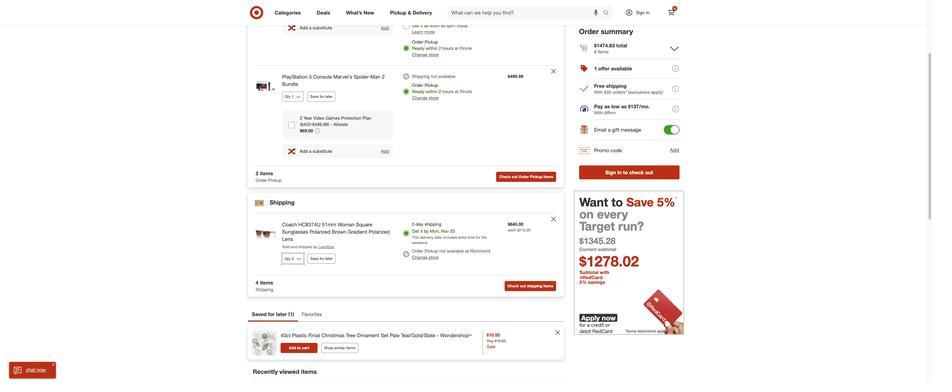 Task type: locate. For each thing, give the bounding box(es) containing it.
2 change from the top
[[412, 95, 428, 100]]

within down shipping not available
[[426, 89, 438, 94]]

out inside check out shipping items button
[[520, 284, 526, 288]]

1 vertical spatial change store button
[[412, 95, 439, 101]]

3 get from the top
[[412, 228, 420, 234]]

store for store pickup radio at the left top of the page's change store button
[[429, 95, 439, 100]]

polarized down 51mm
[[310, 229, 331, 235]]

save for third save for later button from the bottom of the page
[[311, 8, 319, 13]]

ready right store pickup radio at the left top of the page
[[412, 89, 425, 94]]

store up shipping not available
[[429, 52, 439, 57]]

it inside same day delivery with shipt get it as soon as 6pm today learn more
[[421, 23, 423, 28]]

shipping
[[607, 83, 627, 89], [425, 221, 442, 227], [527, 284, 543, 288]]

1 vertical spatial 1
[[290, 311, 293, 318]]

want to save 5% *
[[580, 195, 678, 209]]

delivery for &
[[413, 9, 432, 16]]

in for sign in
[[647, 10, 650, 15]]

later
[[325, 8, 333, 13], [325, 94, 333, 99], [325, 256, 333, 261], [276, 311, 287, 318]]

store for change store button associated with store pickup option
[[429, 52, 439, 57]]

2 vertical spatial available
[[447, 248, 464, 254]]

add button
[[381, 25, 390, 31], [670, 146, 680, 154], [381, 148, 390, 154]]

5% savings
[[580, 279, 606, 285]]

1 vertical spatial ready
[[412, 89, 425, 94]]

1 horizontal spatial in
[[647, 10, 650, 15]]

by right shipped
[[313, 244, 317, 249]]

$1345.28
[[580, 235, 616, 246]]

apply now for a credit or debit redcard
[[580, 314, 616, 335]]

delivery up soon
[[434, 16, 450, 22]]

2 order pickup ready within 2 hours at pinole change store from the top
[[412, 82, 472, 100]]

cart item ready to fulfill group for 2
[[248, 66, 564, 166]]

substitute down $69.00
[[313, 148, 332, 154]]

2 ready from the top
[[412, 89, 425, 94]]

today
[[457, 23, 468, 28]]

1 hours from the top
[[443, 45, 454, 51]]

check out order pickup items
[[500, 174, 554, 179]]

2 with from the top
[[595, 110, 604, 115]]

save for 2nd save for later button from the top
[[311, 94, 319, 99]]

0 vertical spatial in
[[647, 10, 650, 15]]

luxottica link
[[319, 244, 334, 249]]

redcard inside apply now for a credit or debit redcard
[[593, 328, 613, 335]]

shipping inside button
[[527, 284, 543, 288]]

0 vertical spatial 5%
[[658, 195, 676, 209]]

1 vertical spatial save for later button
[[308, 92, 336, 102]]

1 vertical spatial now
[[37, 367, 46, 373]]

at down shipping not available
[[455, 89, 459, 94]]

at for store pickup radio at the left top of the page's change store button
[[455, 89, 459, 94]]

by up the you
[[424, 2, 429, 7]]

1 left offer
[[595, 65, 598, 72]]

hours down shipping not available
[[443, 89, 454, 94]]

2 vertical spatial change store button
[[412, 254, 439, 261]]

shipt
[[460, 16, 471, 22]]

chat
[[26, 367, 35, 373]]

within
[[426, 45, 438, 51], [426, 89, 438, 94]]

*some restrictions apply.
[[626, 329, 667, 334]]

1 vertical spatial -
[[437, 332, 439, 339]]

*some
[[626, 329, 637, 334]]

pinole for store pickup radio at the left top of the page's change store button
[[460, 89, 472, 94]]

save down 5
[[311, 94, 319, 99]]

polarized down "square"
[[369, 229, 390, 235]]

cart item ready to fulfill group containing playstation 5 console marvel's spider-man 2 bundle
[[248, 66, 564, 166]]

to
[[624, 169, 629, 176], [612, 195, 624, 209], [297, 346, 301, 350]]

$1345.28 current subtotal $1278.02
[[580, 235, 640, 270]]

1 vertical spatial it
[[421, 23, 423, 28]]

available for shipping not available
[[439, 74, 456, 79]]

it up when
[[421, 2, 423, 7]]

at down 6pm on the top of the page
[[455, 45, 459, 51]]

raisin bran breakfast cereal - 24oz - kellogg's image
[[253, 0, 279, 20]]

in left check
[[618, 169, 622, 176]]

1 vertical spatial change
[[412, 95, 428, 100]]

not
[[431, 74, 438, 79], [440, 248, 446, 254]]

with down free
[[595, 89, 604, 95]]

sign for sign in
[[637, 10, 645, 15]]

coach hc8374u 51mm woman square sunglasses polarized brown gradient polarized lens sold and shipped by luxottica
[[282, 221, 390, 249]]

1 vertical spatial redcard
[[593, 328, 613, 335]]

1 cart item ready to fulfill group from the top
[[248, 0, 564, 65]]

save down shipped
[[311, 256, 319, 261]]

0 vertical spatial -
[[331, 122, 332, 127]]

store down date
[[429, 255, 439, 260]]

on
[[580, 207, 594, 221]]

(
[[288, 311, 290, 318]]

2 cart item ready to fulfill group from the top
[[248, 66, 564, 166]]

not inside order pickup not available at richmond change store
[[440, 248, 446, 254]]

0 horizontal spatial now
[[37, 367, 46, 373]]

1 vertical spatial hours
[[443, 89, 454, 94]]

check out shipping items button
[[505, 281, 557, 291]]

with inside pay as low as $137/mo. with affirm
[[595, 110, 604, 115]]

email
[[595, 127, 607, 133]]

to left cart
[[297, 346, 301, 350]]

0 vertical spatial it
[[421, 2, 423, 7]]

check inside button
[[500, 174, 511, 179]]

- down games
[[331, 122, 332, 127]]

1 horizontal spatial shipping
[[527, 284, 543, 288]]

check out shipping items
[[508, 284, 554, 288]]

later left what's
[[325, 8, 333, 13]]

1 pinole from the top
[[460, 45, 472, 51]]

12:00pm
[[447, 9, 462, 13]]

1 vertical spatial store
[[429, 95, 439, 100]]

1 vertical spatial available
[[439, 74, 456, 79]]

3 change from the top
[[412, 255, 428, 260]]

delivery inside same day delivery with shipt get it as soon as 6pm today learn more
[[434, 16, 450, 22]]

1 vertical spatial save for later
[[311, 94, 333, 99]]

2 inside playstation 5 console marvel's spider-man 2 bundle
[[382, 74, 385, 80]]

items inside button
[[544, 174, 554, 179]]

nov inside get it by sat, nov 18 when you order by 12:00pm tomorrow
[[439, 2, 447, 7]]

1 vertical spatial delivery
[[434, 16, 450, 22]]

0 vertical spatial shipping
[[412, 74, 430, 79]]

2 inside the "2 items order pickup"
[[256, 170, 259, 177]]

1 change store button from the top
[[412, 51, 439, 58]]

1 polarized from the left
[[310, 229, 331, 235]]

2 hours from the top
[[443, 89, 454, 94]]

4
[[256, 280, 259, 286]]

by inside 2-day shipping get it by mon, nov 20 this delivery date includes extra time for the weekend.
[[424, 228, 429, 234]]

2 vertical spatial cart item ready to fulfill group
[[248, 214, 564, 275]]

$137/mo.
[[629, 103, 650, 110]]

3 it from the top
[[421, 228, 423, 234]]

1 vertical spatial 6
[[595, 49, 597, 54]]

to right want
[[612, 195, 624, 209]]

affirm image
[[580, 104, 590, 115], [581, 105, 589, 112]]

total
[[617, 42, 628, 49]]

date
[[435, 235, 442, 240]]

1 inside button
[[595, 65, 598, 72]]

1 it from the top
[[421, 2, 423, 7]]

0 vertical spatial substitute
[[313, 25, 332, 30]]

not available radio
[[404, 251, 410, 258]]

order pickup ready within 2 hours at pinole change store down more
[[412, 39, 472, 57]]

2 vertical spatial it
[[421, 228, 423, 234]]

nov left 18
[[439, 2, 447, 7]]

1 vertical spatial at
[[455, 89, 459, 94]]

order pickup ready within 2 hours at pinole change store
[[412, 39, 472, 57], [412, 82, 472, 100]]

later down playstation 5 console marvel's spider-man 2 bundle
[[325, 94, 333, 99]]

and
[[291, 244, 298, 249]]

1 vertical spatial cart item ready to fulfill group
[[248, 66, 564, 166]]

change store button down weekend.
[[412, 254, 439, 261]]

pickup inside the "2 items order pickup"
[[268, 178, 282, 183]]

add a substitute down deals on the top
[[300, 25, 332, 30]]

hours for store pickup radio at the left top of the page's change store button
[[443, 89, 454, 94]]

in left 6 link
[[647, 10, 650, 15]]

brown
[[332, 229, 347, 235]]

0 horizontal spatial -
[[331, 122, 332, 127]]

delivery up the same at left
[[413, 9, 432, 16]]

pickup & delivery
[[390, 9, 432, 16]]

$10.50 reg $15.00 sale
[[487, 332, 506, 349]]

luxottica
[[319, 244, 334, 249]]

later down the luxottica
[[325, 256, 333, 261]]

0 vertical spatial with
[[451, 16, 459, 22]]

hours for change store button associated with store pickup option
[[443, 45, 454, 51]]

shipping for shipping
[[270, 199, 295, 206]]

1 with from the top
[[595, 89, 604, 95]]

it
[[421, 2, 423, 7], [421, 23, 423, 28], [421, 228, 423, 234]]

summary
[[601, 27, 634, 36]]

change store button right store pickup radio at the left top of the page
[[412, 95, 439, 101]]

gradient
[[348, 229, 368, 235]]

console
[[313, 74, 332, 80]]

sign left 6 link
[[637, 10, 645, 15]]

What can we help you find? suggestions appear below search field
[[448, 6, 605, 20]]

1 vertical spatial to
[[612, 195, 624, 209]]

same
[[412, 16, 424, 22]]

- inside the 2 year video games protection plan ($450-$499.99) - allstate
[[331, 122, 332, 127]]

40ct plastic finial christmas tree ornament set pale teal/gold/slate - wondershop™ link
[[281, 332, 472, 339]]

it down day
[[421, 228, 423, 234]]

out inside check out order pickup items button
[[512, 174, 518, 179]]

day
[[417, 221, 424, 227]]

2 pinole from the top
[[460, 89, 472, 94]]

shipping for out
[[527, 284, 543, 288]]

save
[[311, 8, 319, 13], [311, 94, 319, 99], [627, 195, 654, 209], [311, 256, 319, 261]]

apply)
[[652, 89, 664, 95]]

0 vertical spatial hours
[[443, 45, 454, 51]]

shipping inside 2-day shipping get it by mon, nov 20 this delivery date includes extra time for the weekend.
[[425, 221, 442, 227]]

2 it from the top
[[421, 23, 423, 28]]

nov left 20
[[441, 228, 449, 234]]

1 vertical spatial within
[[426, 89, 438, 94]]

sign in to check out
[[606, 169, 654, 176]]

2 store from the top
[[429, 95, 439, 100]]

1 horizontal spatial out
[[520, 284, 526, 288]]

0 vertical spatial at
[[455, 45, 459, 51]]

day
[[425, 16, 433, 22]]

2 vertical spatial store
[[429, 255, 439, 260]]

Store pickup radio
[[404, 88, 410, 95]]

store down shipping not available
[[429, 95, 439, 100]]

0 horizontal spatial polarized
[[310, 229, 331, 235]]

0 horizontal spatial delivery
[[413, 9, 432, 16]]

now right apply
[[602, 314, 616, 322]]

3 cart item ready to fulfill group from the top
[[248, 214, 564, 275]]

0 vertical spatial change
[[412, 52, 428, 57]]

1 substitute from the top
[[313, 25, 332, 30]]

chat now dialog
[[9, 362, 56, 378]]

0 vertical spatial within
[[426, 45, 438, 51]]

- left the wondershop™
[[437, 332, 439, 339]]

1 vertical spatial check
[[508, 284, 519, 288]]

$499.99
[[508, 74, 524, 79]]

check for coach hc8374u 51mm woman square sunglasses polarized brown gradient polarized lens
[[508, 284, 519, 288]]

0 horizontal spatial not
[[431, 74, 438, 79]]

0 horizontal spatial in
[[618, 169, 622, 176]]

0 vertical spatial with
[[595, 89, 604, 95]]

redcard down $1278.02
[[583, 275, 603, 281]]

games
[[326, 115, 340, 121]]

sign down 'promo code'
[[606, 169, 617, 176]]

1 ready from the top
[[412, 45, 425, 51]]

to left check
[[624, 169, 629, 176]]

1 vertical spatial 5%
[[580, 279, 587, 285]]

1 horizontal spatial not
[[440, 248, 446, 254]]

1 horizontal spatial -
[[437, 332, 439, 339]]

later for third save for later button from the bottom of the page
[[325, 8, 333, 13]]

in
[[647, 10, 650, 15], [618, 169, 622, 176]]

get up learn
[[412, 23, 420, 28]]

1 vertical spatial nov
[[441, 228, 449, 234]]

40ct plastic finial christmas tree ornament set pale teal/gold/slate - wondershop™
[[281, 332, 472, 339]]

cart item ready to fulfill group containing coach hc8374u 51mm woman square sunglasses polarized brown gradient polarized lens
[[248, 214, 564, 275]]

now for apply
[[602, 314, 616, 322]]

0 vertical spatial change store button
[[412, 51, 439, 58]]

0 horizontal spatial with
[[451, 16, 459, 22]]

by inside coach hc8374u 51mm woman square sunglasses polarized brown gradient polarized lens sold and shipped by luxottica
[[313, 244, 317, 249]]

with up the savings
[[600, 269, 610, 275]]

1 order pickup ready within 2 hours at pinole change store from the top
[[412, 39, 472, 57]]

by up delivery
[[424, 228, 429, 234]]

favorites link
[[298, 308, 326, 322]]

0 vertical spatial available
[[612, 65, 633, 72]]

as
[[424, 23, 429, 28], [441, 23, 446, 28], [605, 103, 611, 110], [622, 103, 627, 110]]

2 vertical spatial shipping
[[256, 287, 273, 292]]

2 vertical spatial shipping
[[527, 284, 543, 288]]

1 horizontal spatial polarized
[[369, 229, 390, 235]]

0 horizontal spatial 1
[[290, 311, 293, 318]]

0 vertical spatial save for later button
[[308, 6, 336, 16]]

get up this
[[412, 228, 420, 234]]

1 vertical spatial in
[[618, 169, 622, 176]]

extra
[[459, 235, 467, 240]]

2 save for later button from the top
[[308, 92, 336, 102]]

to inside 40ct plastic finial christmas tree ornament set pale teal/gold/slate - wondershop™ list item
[[297, 346, 301, 350]]

year
[[304, 115, 312, 121]]

1 horizontal spatial with
[[600, 269, 610, 275]]

1
[[595, 65, 598, 72], [290, 311, 293, 318]]

1 vertical spatial pinole
[[460, 89, 472, 94]]

at for change store button associated with store pickup option
[[455, 45, 459, 51]]

save for later button
[[308, 6, 336, 16], [308, 92, 336, 102], [308, 254, 336, 264]]

1 horizontal spatial delivery
[[434, 16, 450, 22]]

as down day
[[424, 23, 429, 28]]

0 vertical spatial get
[[412, 2, 420, 7]]

0 vertical spatial sign
[[637, 10, 645, 15]]

1 within from the top
[[426, 45, 438, 51]]

None radio
[[404, 1, 410, 7], [404, 23, 410, 29], [404, 230, 410, 236], [404, 1, 410, 7], [404, 23, 410, 29], [404, 230, 410, 236]]

2 change store button from the top
[[412, 95, 439, 101]]

substitute
[[313, 25, 332, 30], [313, 148, 332, 154]]

pay
[[595, 103, 604, 110]]

subtotal
[[599, 246, 617, 252]]

2 horizontal spatial shipping
[[607, 83, 627, 89]]

cart item ready to fulfill group
[[248, 0, 564, 65], [248, 66, 564, 166], [248, 214, 564, 275]]

cart
[[302, 346, 309, 350]]

2 vertical spatial get
[[412, 228, 420, 234]]

available for 1 offer available
[[612, 65, 633, 72]]

shipping for day
[[425, 221, 442, 227]]

order
[[431, 9, 440, 13]]

learn more button
[[412, 29, 435, 35]]

2 vertical spatial to
[[297, 346, 301, 350]]

order pickup ready within 2 hours at pinole change store down shipping not available
[[412, 82, 472, 100]]

2 vertical spatial save for later button
[[308, 254, 336, 264]]

1 vertical spatial with
[[595, 110, 604, 115]]

hours down 6pm on the top of the page
[[443, 45, 454, 51]]

0 vertical spatial nov
[[439, 2, 447, 7]]

2 get from the top
[[412, 23, 420, 28]]

shipping for shipping not available
[[412, 74, 430, 79]]

6
[[675, 7, 676, 10], [595, 49, 597, 54]]

now inside 'button'
[[37, 367, 46, 373]]

check inside button
[[508, 284, 519, 288]]

now inside apply now for a credit or debit redcard
[[602, 314, 616, 322]]

favorites
[[302, 311, 322, 318]]

items inside the "2 items order pickup"
[[260, 170, 273, 177]]

0 vertical spatial check
[[500, 174, 511, 179]]

search
[[601, 10, 616, 16]]

change down shipping not available
[[412, 95, 428, 100]]

0 vertical spatial pinole
[[460, 45, 472, 51]]

items inside $1474.83 total 6 items
[[599, 49, 609, 54]]

0 vertical spatial order pickup ready within 2 hours at pinole change store
[[412, 39, 472, 57]]

0 horizontal spatial sign
[[606, 169, 617, 176]]

1 left favorites
[[290, 311, 293, 318]]

1 vertical spatial order pickup ready within 2 hours at pinole change store
[[412, 82, 472, 100]]

0 vertical spatial redcard
[[583, 275, 603, 281]]

with down the pay
[[595, 110, 604, 115]]

with up 6pm on the top of the page
[[451, 16, 459, 22]]

viewed
[[280, 368, 300, 375]]

2 within from the top
[[426, 89, 438, 94]]

0 horizontal spatial 6
[[595, 49, 597, 54]]

add a substitute down $69.00
[[300, 148, 332, 154]]

1 vertical spatial sign
[[606, 169, 617, 176]]

or
[[606, 322, 610, 328]]

change right not available radio
[[412, 255, 428, 260]]

get
[[412, 2, 420, 7], [412, 23, 420, 28], [412, 228, 420, 234]]

change store button right store pickup option
[[412, 51, 439, 58]]

0 vertical spatial add a substitute
[[300, 25, 332, 30]]

video
[[314, 115, 325, 121]]

a left credit at the bottom of the page
[[587, 322, 590, 328]]

1 vertical spatial substitute
[[313, 148, 332, 154]]

2 vertical spatial save for later
[[311, 256, 333, 261]]

1 vertical spatial shipping
[[425, 221, 442, 227]]

shipping inside the free shipping with $35 orders* (exclusions apply)
[[607, 83, 627, 89]]

get up when
[[412, 2, 420, 7]]

available inside 1 offer available button
[[612, 65, 633, 72]]

within for store pickup radio at the left top of the page
[[426, 89, 438, 94]]

0 vertical spatial store
[[429, 52, 439, 57]]

$15.00
[[495, 339, 506, 343]]

0 vertical spatial delivery
[[413, 9, 432, 16]]

now right chat
[[37, 367, 46, 373]]

delivery inside 'link'
[[413, 9, 432, 16]]

2 inside the 2 year video games protection plan ($450-$499.99) - allstate
[[300, 115, 303, 121]]

ornament
[[357, 332, 380, 339]]

in inside button
[[618, 169, 622, 176]]

1 horizontal spatial now
[[602, 314, 616, 322]]

sign inside sign in to check out button
[[606, 169, 617, 176]]

lens
[[282, 236, 293, 242]]

1 get from the top
[[412, 2, 420, 7]]

within down more
[[426, 45, 438, 51]]

0 vertical spatial save for later
[[311, 8, 333, 13]]

change store button
[[412, 51, 439, 58], [412, 95, 439, 101], [412, 254, 439, 261]]

1 vertical spatial get
[[412, 23, 420, 28]]

delivery for day
[[434, 16, 450, 22]]

0 vertical spatial ready
[[412, 45, 425, 51]]

0 horizontal spatial out
[[512, 174, 518, 179]]

0 horizontal spatial shipping
[[425, 221, 442, 227]]

*
[[676, 196, 678, 201]]

save right categories link
[[311, 8, 319, 13]]

apply now button
[[580, 314, 618, 322]]

a down $69.00
[[309, 148, 312, 154]]

1 horizontal spatial sign
[[637, 10, 645, 15]]

playstation 5 console marvel's spider-man 2 bundle link
[[282, 73, 393, 88]]

saved for later ( 1 )
[[252, 311, 294, 318]]

at left richmond
[[466, 248, 469, 254]]

it up learn more button
[[421, 23, 423, 28]]

3 store from the top
[[429, 255, 439, 260]]

1 store from the top
[[429, 52, 439, 57]]

cart item ready to fulfill group containing get it by sat, nov 18
[[248, 0, 564, 65]]

2 horizontal spatial out
[[646, 169, 654, 176]]

at
[[455, 45, 459, 51], [455, 89, 459, 94], [466, 248, 469, 254]]

1 horizontal spatial 5%
[[658, 195, 676, 209]]

substitute down deals on the top
[[313, 25, 332, 30]]

redcard down apply now "button"
[[593, 328, 613, 335]]

6 inside $1474.83 total 6 items
[[595, 49, 597, 54]]

1 vertical spatial shipping
[[270, 199, 295, 206]]

change down learn
[[412, 52, 428, 57]]

0 vertical spatial not
[[431, 74, 438, 79]]

None radio
[[404, 73, 410, 80]]

0 vertical spatial shipping
[[607, 83, 627, 89]]

ready right store pickup option
[[412, 45, 425, 51]]

0 vertical spatial 1
[[595, 65, 598, 72]]

wondershop™
[[441, 332, 472, 339]]

Store pickup radio
[[404, 45, 410, 51]]

order pickup ready within 2 hours at pinole change store for store pickup option
[[412, 39, 472, 57]]

pay as low as $137/mo. with affirm
[[595, 103, 650, 115]]

items inside 40ct plastic finial christmas tree ornament set pale teal/gold/slate - wondershop™ list item
[[346, 346, 356, 350]]

1 change from the top
[[412, 52, 428, 57]]



Task type: vqa. For each thing, say whether or not it's contained in the screenshot.
Clearance
no



Task type: describe. For each thing, give the bounding box(es) containing it.
$1474.83
[[595, 42, 616, 49]]

✕ button
[[51, 362, 56, 367]]

1 vertical spatial with
[[600, 269, 610, 275]]

new
[[364, 9, 375, 16]]

richmond
[[471, 248, 491, 254]]

to for save
[[612, 195, 624, 209]]

get inside 2-day shipping get it by mon, nov 20 this delivery date includes extra time for the weekend.
[[412, 228, 420, 234]]

at inside order pickup not available at richmond change store
[[466, 248, 469, 254]]

change for store pickup radio at the left top of the page
[[412, 95, 428, 100]]

0 horizontal spatial 5%
[[580, 279, 587, 285]]

to for cart
[[297, 346, 301, 350]]

change for store pickup option
[[412, 52, 428, 57]]

protection
[[341, 115, 362, 121]]

free shipping with $35 orders* (exclusions apply)
[[595, 83, 664, 95]]

savings
[[588, 279, 606, 285]]

get inside same day delivery with shipt get it as soon as 6pm today learn more
[[412, 23, 420, 28]]

debit
[[580, 328, 591, 335]]

order pickup not available at richmond change store
[[412, 248, 491, 260]]

tree
[[346, 332, 356, 339]]

want
[[580, 195, 609, 209]]

0 vertical spatial 6
[[675, 7, 676, 10]]

2-day shipping get it by mon, nov 20 this delivery date includes extra time for the weekend.
[[412, 221, 487, 245]]

check for playstation 5 console marvel's spider-man 2 bundle
[[500, 174, 511, 179]]

$840.00
[[508, 221, 524, 227]]

square
[[356, 221, 373, 228]]

as left 6pm on the top of the page
[[441, 23, 446, 28]]

0 vertical spatial to
[[624, 169, 629, 176]]

sale
[[487, 344, 496, 349]]

learn
[[412, 29, 424, 34]]

allstate
[[334, 122, 348, 127]]

message
[[621, 127, 642, 133]]

40ct plastic finial christmas tree ornament set pale teal/gold/slate - wondershop™ list item
[[248, 327, 565, 360]]

a inside apply now for a credit or debit redcard
[[587, 322, 590, 328]]

nov inside 2-day shipping get it by mon, nov 20 this delivery date includes extra time for the weekend.
[[441, 228, 449, 234]]

2 year video games protection plan ($450-$499.99) - allstate
[[300, 115, 372, 127]]

2-
[[412, 221, 417, 227]]

$69.00
[[300, 128, 313, 133]]

2 polarized from the left
[[369, 229, 390, 235]]

40ct plastic finial christmas tree ornament set pale teal/gold/slate - wondershop&#8482; image
[[252, 331, 277, 356]]

add inside button
[[289, 346, 296, 350]]

orders*
[[613, 89, 628, 95]]

search button
[[601, 6, 616, 21]]

pale
[[390, 332, 400, 339]]

sign for sign in to check out
[[606, 169, 617, 176]]

marvel's
[[334, 74, 353, 80]]

later for 2nd save for later button from the top
[[325, 94, 333, 99]]

out inside sign in to check out button
[[646, 169, 654, 176]]

bundle
[[282, 81, 298, 87]]

apply
[[582, 314, 600, 322]]

promo
[[595, 147, 610, 153]]

)
[[293, 311, 294, 318]]

offer
[[599, 65, 610, 72]]

a down deals link
[[309, 25, 312, 30]]

with inside same day delivery with shipt get it as soon as 6pm today learn more
[[451, 16, 459, 22]]

for inside 2-day shipping get it by mon, nov 20 this delivery date includes extra time for the weekend.
[[476, 235, 481, 240]]

what's
[[346, 9, 362, 16]]

order inside order pickup not available at richmond change store
[[412, 248, 424, 254]]

get it by sat, nov 18 when you order by 12:00pm tomorrow
[[412, 2, 481, 13]]

order inside the "2 items order pickup"
[[256, 178, 267, 183]]

3 change store button from the top
[[412, 254, 439, 261]]

change inside order pickup not available at richmond change store
[[412, 255, 428, 260]]

out for coach hc8374u 51mm woman square sunglasses polarized brown gradient polarized lens
[[520, 284, 526, 288]]

a left the gift
[[609, 127, 611, 133]]

save for first save for later button from the bottom of the page
[[311, 256, 319, 261]]

4 items shipping
[[256, 280, 273, 292]]

sign in
[[637, 10, 650, 15]]

add to cart
[[289, 346, 309, 350]]

1 save for later from the top
[[311, 8, 333, 13]]

$499.99)
[[313, 122, 329, 127]]

finial
[[309, 332, 320, 339]]

2 items order pickup
[[256, 170, 282, 183]]

now for chat
[[37, 367, 46, 373]]

sign in link
[[620, 6, 660, 20]]

more
[[425, 29, 435, 34]]

pickup inside button
[[531, 174, 543, 179]]

similar
[[334, 346, 345, 350]]

it inside 2-day shipping get it by mon, nov 20 this delivery date includes extra time for the weekend.
[[421, 228, 423, 234]]

woman
[[338, 221, 355, 228]]

weekend.
[[412, 240, 429, 245]]

- inside list item
[[437, 332, 439, 339]]

pickup inside 'link'
[[390, 9, 407, 16]]

reg
[[487, 339, 494, 343]]

5
[[309, 74, 312, 80]]

later left (
[[276, 311, 287, 318]]

set
[[381, 332, 389, 339]]

shipped
[[299, 244, 312, 249]]

apply.
[[658, 329, 667, 334]]

soon
[[430, 23, 440, 28]]

check out order pickup items button
[[497, 172, 557, 182]]

3 save for later from the top
[[311, 256, 333, 261]]

shop
[[324, 346, 333, 350]]

6 link
[[665, 6, 679, 20]]

1 save for later button from the top
[[308, 6, 336, 16]]

change store button for store pickup radio at the left top of the page
[[412, 95, 439, 101]]

for inside apply now for a credit or debit redcard
[[580, 322, 586, 328]]

categories link
[[269, 6, 309, 20]]

pinole for change store button associated with store pickup option
[[460, 45, 472, 51]]

Service plan checkbox
[[289, 122, 295, 128]]

save up run?
[[627, 195, 654, 209]]

check
[[630, 169, 645, 176]]

playstation 5 console marvel's spider-man 2 bundle
[[282, 74, 385, 87]]

saved
[[252, 311, 267, 318]]

&
[[408, 9, 412, 16]]

51mm
[[322, 221, 336, 228]]

playstation 5 console marvel&#39;s spider-man 2 bundle image
[[253, 73, 279, 99]]

$1474.83 total 6 items
[[595, 42, 628, 54]]

with inside the free shipping with $35 orders* (exclusions apply)
[[595, 89, 604, 95]]

order pickup ready within 2 hours at pinole change store for store pickup radio at the left top of the page
[[412, 82, 472, 100]]

it inside get it by sat, nov 18 when you order by 12:00pm tomorrow
[[421, 2, 423, 7]]

by right "order"
[[441, 9, 446, 13]]

low
[[612, 103, 620, 110]]

man
[[371, 74, 381, 80]]

✕
[[52, 363, 55, 366]]

2 add a substitute from the top
[[300, 148, 332, 154]]

playstation
[[282, 74, 308, 80]]

2 substitute from the top
[[313, 148, 332, 154]]

2 save for later from the top
[[311, 94, 333, 99]]

change store button for store pickup option
[[412, 51, 439, 58]]

chat now
[[26, 367, 46, 373]]

tomorrow
[[463, 9, 481, 13]]

email a gift message
[[595, 127, 642, 133]]

1 add a substitute from the top
[[300, 25, 332, 30]]

plastic
[[292, 332, 307, 339]]

as right "low"
[[622, 103, 627, 110]]

hc8374u
[[299, 221, 321, 228]]

later for first save for later button from the bottom of the page
[[325, 256, 333, 261]]

restrictions
[[638, 329, 657, 334]]

items inside "4 items shipping"
[[260, 280, 273, 286]]

cart item ready to fulfill group for 4
[[248, 214, 564, 275]]

in for sign in to check out
[[618, 169, 622, 176]]

shop similar items
[[324, 346, 356, 350]]

as up affirm
[[605, 103, 611, 110]]

out for playstation 5 console marvel's spider-man 2 bundle
[[512, 174, 518, 179]]

deals link
[[312, 6, 338, 20]]

code
[[611, 147, 623, 153]]

within for store pickup option
[[426, 45, 438, 51]]

available inside order pickup not available at richmond change store
[[447, 248, 464, 254]]

free
[[595, 83, 605, 89]]

this
[[412, 235, 419, 240]]

store inside order pickup not available at richmond change store
[[429, 255, 439, 260]]

20
[[450, 228, 455, 234]]

get inside get it by sat, nov 18 when you order by 12:00pm tomorrow
[[412, 2, 420, 7]]

coach
[[282, 221, 297, 228]]

every
[[598, 207, 629, 221]]

ready for store pickup radio at the left top of the page
[[412, 89, 425, 94]]

sold
[[282, 244, 290, 249]]

coach hc8374u 51mm woman square sunglasses polarized brown gradient polarized lens image
[[253, 221, 279, 246]]

ready for store pickup option
[[412, 45, 425, 51]]

order inside button
[[519, 174, 529, 179]]

3 save for later button from the top
[[308, 254, 336, 264]]

teal/gold/slate
[[401, 332, 436, 339]]

plan
[[363, 115, 372, 121]]

credit
[[592, 322, 604, 328]]

pickup inside order pickup not available at richmond change store
[[425, 248, 438, 254]]

$10.50
[[487, 332, 500, 338]]

includes
[[443, 235, 457, 240]]



